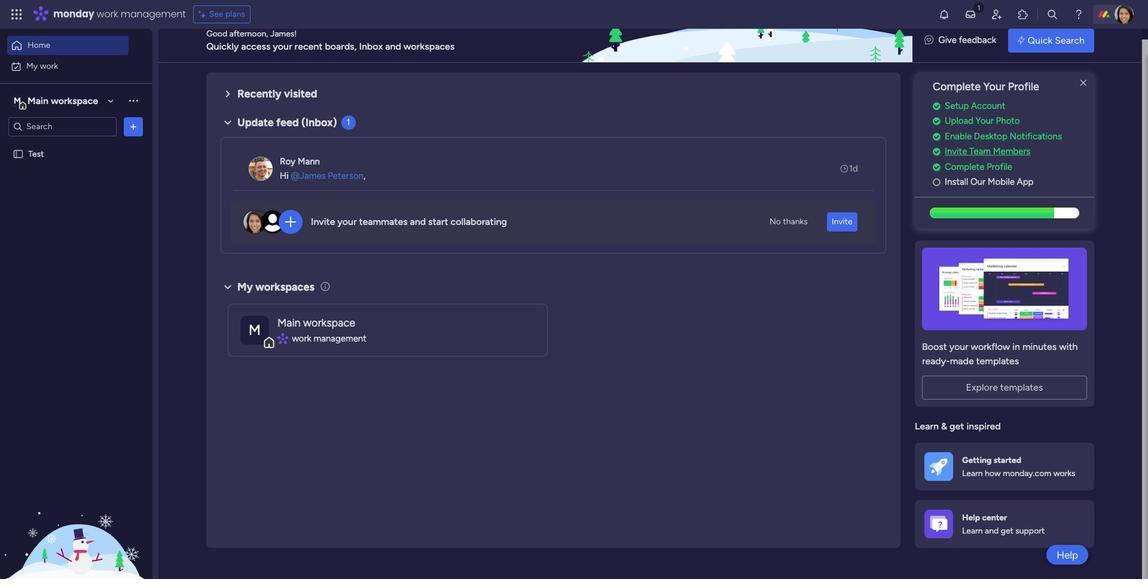 Task type: vqa. For each thing, say whether or not it's contained in the screenshot.
bottom "Complete"
yes



Task type: locate. For each thing, give the bounding box(es) containing it.
profile up the setup account link
[[1009, 80, 1040, 93]]

good afternoon, james! quickly access your recent boards, inbox and workspaces
[[206, 28, 455, 52]]

your
[[273, 40, 292, 52], [338, 216, 357, 227], [950, 341, 969, 352]]

get down 'center'
[[1001, 526, 1014, 536]]

work down home
[[40, 61, 58, 71]]

0 vertical spatial and
[[385, 40, 401, 52]]

1 horizontal spatial lottie animation image
[[577, 18, 913, 63]]

1 horizontal spatial your
[[338, 216, 357, 227]]

monday.com
[[1004, 469, 1052, 479]]

lottie animation element
[[577, 18, 913, 63], [0, 458, 153, 579]]

setup
[[945, 100, 970, 111]]

1 vertical spatial m
[[249, 321, 261, 338]]

1 vertical spatial workspaces
[[256, 280, 315, 294]]

invite
[[945, 146, 968, 157], [311, 216, 335, 227], [832, 217, 853, 227]]

your down james!
[[273, 40, 292, 52]]

1 horizontal spatial invite
[[832, 217, 853, 227]]

1 vertical spatial check circle image
[[933, 163, 941, 172]]

check circle image left the upload
[[933, 117, 941, 126]]

1 vertical spatial workspace
[[303, 316, 355, 330]]

1 check circle image from the top
[[933, 132, 941, 141]]

your up account
[[984, 80, 1006, 93]]

0 horizontal spatial m
[[14, 95, 21, 106]]

0 vertical spatial management
[[121, 7, 186, 21]]

1 vertical spatial get
[[1001, 526, 1014, 536]]

1 vertical spatial complete
[[945, 161, 985, 172]]

work right monday
[[97, 7, 118, 21]]

your left teammates at left
[[338, 216, 357, 227]]

minutes
[[1023, 341, 1057, 352]]

check circle image up 'circle o' image at the right top of the page
[[933, 147, 941, 156]]

inbox
[[359, 40, 383, 52]]

templates inside "button"
[[1001, 382, 1044, 393]]

learn down 'center'
[[963, 526, 983, 536]]

2 horizontal spatial your
[[950, 341, 969, 352]]

learn inside help center learn and get support
[[963, 526, 983, 536]]

1 vertical spatial work
[[40, 61, 58, 71]]

invite for team
[[945, 146, 968, 157]]

m inside workspace icon
[[14, 95, 21, 106]]

in
[[1013, 341, 1021, 352]]

workspace
[[51, 95, 98, 106], [303, 316, 355, 330]]

0 horizontal spatial main workspace
[[28, 95, 98, 106]]

your for boost
[[950, 341, 969, 352]]

give
[[939, 35, 957, 46]]

1 vertical spatial profile
[[987, 161, 1013, 172]]

circle o image
[[933, 178, 941, 187]]

monday work management
[[53, 7, 186, 21]]

apps image
[[1018, 8, 1030, 20]]

1 vertical spatial templates
[[1001, 382, 1044, 393]]

1 horizontal spatial my
[[238, 280, 253, 294]]

help center learn and get support
[[963, 513, 1045, 536]]

complete up setup
[[933, 80, 981, 93]]

quick
[[1028, 34, 1053, 46]]

0 horizontal spatial and
[[385, 40, 401, 52]]

1 vertical spatial lottie animation image
[[0, 458, 153, 579]]

0 horizontal spatial work
[[40, 61, 58, 71]]

get
[[950, 421, 965, 432], [1001, 526, 1014, 536]]

1 vertical spatial help
[[1057, 549, 1079, 561]]

m up the public board image
[[14, 95, 21, 106]]

0 horizontal spatial main
[[28, 95, 49, 106]]

app
[[1018, 177, 1034, 187]]

james peterson image
[[1115, 5, 1134, 24]]

explore
[[967, 382, 999, 393]]

learn for getting
[[963, 469, 983, 479]]

get right &
[[950, 421, 965, 432]]

0 vertical spatial complete
[[933, 80, 981, 93]]

complete for complete profile
[[945, 161, 985, 172]]

check circle image for setup
[[933, 102, 941, 111]]

feedback
[[960, 35, 997, 46]]

learn inside getting started learn how monday.com works
[[963, 469, 983, 479]]

templates
[[977, 355, 1020, 367], [1001, 382, 1044, 393]]

main workspace inside workspace selection element
[[28, 95, 98, 106]]

1 vertical spatial and
[[410, 216, 426, 227]]

check circle image inside the setup account link
[[933, 102, 941, 111]]

quick search
[[1028, 34, 1085, 46]]

mann
[[298, 156, 320, 167]]

3 check circle image from the top
[[933, 147, 941, 156]]

0 vertical spatial workspace
[[51, 95, 98, 106]]

workspaces right inbox
[[404, 40, 455, 52]]

help
[[963, 513, 981, 523], [1057, 549, 1079, 561]]

workspace image
[[11, 94, 23, 107]]

workspace up search in workspace field on the top
[[51, 95, 98, 106]]

lottie animation image
[[577, 18, 913, 63], [0, 458, 153, 579]]

learn down getting
[[963, 469, 983, 479]]

1 vertical spatial main
[[278, 316, 301, 330]]

your up made
[[950, 341, 969, 352]]

thanks
[[783, 217, 808, 227]]

0 horizontal spatial workspaces
[[256, 280, 315, 294]]

check circle image inside enable desktop notifications link
[[933, 132, 941, 141]]

option
[[0, 143, 153, 145]]

2 vertical spatial learn
[[963, 526, 983, 536]]

recently
[[238, 87, 282, 101]]

home button
[[7, 36, 129, 55]]

2 horizontal spatial and
[[986, 526, 999, 536]]

0 vertical spatial templates
[[977, 355, 1020, 367]]

1 horizontal spatial workspaces
[[404, 40, 455, 52]]

visited
[[284, 87, 317, 101]]

afternoon,
[[229, 28, 268, 39]]

main right workspace image
[[278, 316, 301, 330]]

my inside my work button
[[26, 61, 38, 71]]

m inside workspace image
[[249, 321, 261, 338]]

work for my
[[40, 61, 58, 71]]

teammates
[[359, 216, 408, 227]]

0 horizontal spatial your
[[273, 40, 292, 52]]

explore templates button
[[923, 376, 1088, 400]]

invite inside button
[[832, 217, 853, 227]]

and
[[385, 40, 401, 52], [410, 216, 426, 227], [986, 526, 999, 536]]

options image
[[127, 121, 139, 133]]

1 check circle image from the top
[[933, 102, 941, 111]]

and inside help center learn and get support
[[986, 526, 999, 536]]

check circle image inside complete profile link
[[933, 163, 941, 172]]

and right inbox
[[385, 40, 401, 52]]

update feed (inbox)
[[238, 116, 337, 129]]

1 horizontal spatial m
[[249, 321, 261, 338]]

how
[[986, 469, 1002, 479]]

check circle image inside upload your photo link
[[933, 117, 941, 126]]

public board image
[[13, 148, 24, 159]]

center
[[983, 513, 1008, 523]]

0 vertical spatial check circle image
[[933, 132, 941, 141]]

1 vertical spatial check circle image
[[933, 117, 941, 126]]

search
[[1056, 34, 1085, 46]]

1 vertical spatial your
[[338, 216, 357, 227]]

help inside button
[[1057, 549, 1079, 561]]

management
[[121, 7, 186, 21], [314, 333, 367, 344]]

0 vertical spatial lottie animation image
[[577, 18, 913, 63]]

your
[[984, 80, 1006, 93], [976, 116, 994, 126]]

work inside button
[[40, 61, 58, 71]]

0 vertical spatial your
[[984, 80, 1006, 93]]

help image
[[1073, 8, 1085, 20]]

my down home
[[26, 61, 38, 71]]

check circle image for enable
[[933, 132, 941, 141]]

0 vertical spatial your
[[273, 40, 292, 52]]

2 check circle image from the top
[[933, 163, 941, 172]]

test list box
[[0, 141, 153, 326]]

recently visited
[[238, 87, 317, 101]]

upload your photo link
[[933, 114, 1095, 128]]

2 horizontal spatial invite
[[945, 146, 968, 157]]

1 vertical spatial learn
[[963, 469, 983, 479]]

complete up install
[[945, 161, 985, 172]]

m
[[14, 95, 21, 106], [249, 321, 261, 338]]

work management
[[292, 333, 367, 344]]

and for help
[[986, 526, 999, 536]]

check circle image inside invite team members link
[[933, 147, 941, 156]]

main workspace up search in workspace field on the top
[[28, 95, 98, 106]]

workspace selection element
[[11, 94, 100, 109]]

2 vertical spatial check circle image
[[933, 147, 941, 156]]

0 horizontal spatial get
[[950, 421, 965, 432]]

0 horizontal spatial invite
[[311, 216, 335, 227]]

0 horizontal spatial help
[[963, 513, 981, 523]]

and down 'center'
[[986, 526, 999, 536]]

main workspace up work management
[[278, 316, 355, 330]]

no
[[770, 217, 781, 227]]

learn left &
[[915, 421, 939, 432]]

james!
[[270, 28, 297, 39]]

0 vertical spatial workspaces
[[404, 40, 455, 52]]

0 vertical spatial work
[[97, 7, 118, 21]]

my right close my workspaces image
[[238, 280, 253, 294]]

getting
[[963, 455, 992, 465]]

0 vertical spatial main
[[28, 95, 49, 106]]

main workspace
[[28, 95, 98, 106], [278, 316, 355, 330]]

2 vertical spatial and
[[986, 526, 999, 536]]

check circle image up 'circle o' image at the right top of the page
[[933, 163, 941, 172]]

check circle image
[[933, 132, 941, 141], [933, 163, 941, 172]]

getting started element
[[915, 443, 1095, 491]]

check circle image left enable
[[933, 132, 941, 141]]

quickly
[[206, 40, 239, 52]]

v2 bolt switch image
[[1018, 34, 1025, 47]]

profile up "mobile"
[[987, 161, 1013, 172]]

1 vertical spatial management
[[314, 333, 367, 344]]

roy mann image
[[249, 157, 273, 181]]

2 check circle image from the top
[[933, 117, 941, 126]]

complete for complete your profile
[[933, 80, 981, 93]]

help inside help center learn and get support
[[963, 513, 981, 523]]

1 vertical spatial my
[[238, 280, 253, 294]]

0 horizontal spatial my
[[26, 61, 38, 71]]

1 horizontal spatial work
[[97, 7, 118, 21]]

workspace options image
[[127, 95, 139, 107]]

&
[[942, 421, 948, 432]]

2 vertical spatial your
[[950, 341, 969, 352]]

0 vertical spatial main workspace
[[28, 95, 98, 106]]

1 horizontal spatial workspace
[[303, 316, 355, 330]]

0 vertical spatial check circle image
[[933, 102, 941, 111]]

enable desktop notifications link
[[933, 130, 1095, 143]]

1 image
[[974, 1, 985, 14]]

your down account
[[976, 116, 994, 126]]

your inside boost your workflow in minutes with ready-made templates
[[950, 341, 969, 352]]

1 horizontal spatial main workspace
[[278, 316, 355, 330]]

my work button
[[7, 57, 129, 76]]

0 vertical spatial m
[[14, 95, 21, 106]]

templates down workflow
[[977, 355, 1020, 367]]

0 vertical spatial my
[[26, 61, 38, 71]]

profile
[[1009, 80, 1040, 93], [987, 161, 1013, 172]]

check circle image left setup
[[933, 102, 941, 111]]

plans
[[226, 9, 245, 19]]

2 horizontal spatial work
[[292, 333, 312, 344]]

learn for help
[[963, 526, 983, 536]]

workspace up work management
[[303, 316, 355, 330]]

2 vertical spatial work
[[292, 333, 312, 344]]

my for my workspaces
[[238, 280, 253, 294]]

1 horizontal spatial management
[[314, 333, 367, 344]]

1 horizontal spatial get
[[1001, 526, 1014, 536]]

get inside help center learn and get support
[[1001, 526, 1014, 536]]

my
[[26, 61, 38, 71], [238, 280, 253, 294]]

1 horizontal spatial help
[[1057, 549, 1079, 561]]

workspaces inside 'good afternoon, james! quickly access your recent boards, inbox and workspaces'
[[404, 40, 455, 52]]

1 vertical spatial lottie animation element
[[0, 458, 153, 579]]

main right workspace icon
[[28, 95, 49, 106]]

1 horizontal spatial lottie animation element
[[577, 18, 913, 63]]

work right workspace image
[[292, 333, 312, 344]]

1 horizontal spatial and
[[410, 216, 426, 227]]

your inside 'good afternoon, james! quickly access your recent boards, inbox and workspaces'
[[273, 40, 292, 52]]

check circle image
[[933, 102, 941, 111], [933, 117, 941, 126], [933, 147, 941, 156]]

invite team members
[[945, 146, 1031, 157]]

main
[[28, 95, 49, 106], [278, 316, 301, 330]]

templates right the "explore"
[[1001, 382, 1044, 393]]

m down my workspaces
[[249, 321, 261, 338]]

team
[[970, 146, 992, 157]]

and left 'start' on the top of page
[[410, 216, 426, 227]]

0 vertical spatial help
[[963, 513, 981, 523]]

started
[[994, 455, 1022, 465]]

1 horizontal spatial main
[[278, 316, 301, 330]]

workspaces up workspace image
[[256, 280, 315, 294]]

1 vertical spatial your
[[976, 116, 994, 126]]



Task type: describe. For each thing, give the bounding box(es) containing it.
v2 user feedback image
[[925, 34, 934, 47]]

help center element
[[915, 500, 1095, 548]]

start
[[428, 216, 449, 227]]

search everything image
[[1047, 8, 1059, 20]]

desktop
[[975, 131, 1008, 142]]

access
[[241, 40, 271, 52]]

upload your photo
[[945, 116, 1021, 126]]

m for workspace image
[[249, 321, 261, 338]]

home
[[28, 40, 50, 50]]

workspace image
[[241, 316, 269, 344]]

complete profile
[[945, 161, 1013, 172]]

no thanks button
[[765, 212, 813, 232]]

my workspaces
[[238, 280, 315, 294]]

your for invite
[[338, 216, 357, 227]]

install
[[945, 177, 969, 187]]

help for help
[[1057, 549, 1079, 561]]

profile inside complete profile link
[[987, 161, 1013, 172]]

complete your profile
[[933, 80, 1040, 93]]

complete profile link
[[933, 160, 1095, 174]]

update
[[238, 116, 274, 129]]

feed
[[277, 116, 299, 129]]

select product image
[[11, 8, 23, 20]]

your for complete
[[984, 80, 1006, 93]]

install our mobile app
[[945, 177, 1034, 187]]

explore templates
[[967, 382, 1044, 393]]

notifications
[[1010, 131, 1063, 142]]

open recently visited image
[[221, 87, 235, 101]]

collaborating
[[451, 216, 507, 227]]

invite button
[[827, 212, 858, 232]]

templates inside boost your workflow in minutes with ready-made templates
[[977, 355, 1020, 367]]

1d
[[850, 163, 859, 174]]

invite your teammates and start collaborating
[[311, 216, 507, 227]]

mobile
[[988, 177, 1015, 187]]

m for workspace icon
[[14, 95, 21, 106]]

enable
[[945, 131, 972, 142]]

close my workspaces image
[[221, 280, 235, 294]]

see plans button
[[193, 5, 251, 23]]

with
[[1060, 341, 1079, 352]]

and inside 'good afternoon, james! quickly access your recent boards, inbox and workspaces'
[[385, 40, 401, 52]]

members
[[994, 146, 1031, 157]]

(inbox)
[[302, 116, 337, 129]]

test
[[28, 149, 44, 159]]

see plans
[[209, 9, 245, 19]]

made
[[951, 355, 975, 367]]

0 vertical spatial get
[[950, 421, 965, 432]]

0 vertical spatial lottie animation element
[[577, 18, 913, 63]]

good
[[206, 28, 227, 39]]

1
[[347, 117, 350, 127]]

recent
[[295, 40, 323, 52]]

support
[[1016, 526, 1045, 536]]

monday
[[53, 7, 94, 21]]

1 vertical spatial main workspace
[[278, 316, 355, 330]]

getting started learn how monday.com works
[[963, 455, 1076, 479]]

invite for your
[[311, 216, 335, 227]]

dapulse x slim image
[[1077, 76, 1091, 90]]

help button
[[1047, 545, 1089, 565]]

roy
[[280, 156, 296, 167]]

my work
[[26, 61, 58, 71]]

install our mobile app link
[[933, 175, 1095, 189]]

works
[[1054, 469, 1076, 479]]

roy mann
[[280, 156, 320, 167]]

your for upload
[[976, 116, 994, 126]]

main inside workspace selection element
[[28, 95, 49, 106]]

0 vertical spatial learn
[[915, 421, 939, 432]]

work for monday
[[97, 7, 118, 21]]

inbox image
[[965, 8, 977, 20]]

enable desktop notifications
[[945, 131, 1063, 142]]

boards,
[[325, 40, 357, 52]]

0 horizontal spatial workspace
[[51, 95, 98, 106]]

upload
[[945, 116, 974, 126]]

0 horizontal spatial management
[[121, 7, 186, 21]]

learn & get inspired
[[915, 421, 1002, 432]]

close update feed (inbox) image
[[221, 115, 235, 130]]

my for my work
[[26, 61, 38, 71]]

boost
[[923, 341, 948, 352]]

invite team members link
[[933, 145, 1095, 158]]

check circle image for invite
[[933, 147, 941, 156]]

setup account
[[945, 100, 1006, 111]]

ready-
[[923, 355, 951, 367]]

photo
[[997, 116, 1021, 126]]

0 horizontal spatial lottie animation element
[[0, 458, 153, 579]]

no thanks
[[770, 217, 808, 227]]

setup account link
[[933, 99, 1095, 113]]

account
[[972, 100, 1006, 111]]

our
[[971, 177, 986, 187]]

inspired
[[967, 421, 1002, 432]]

help for help center learn and get support
[[963, 513, 981, 523]]

and for invite
[[410, 216, 426, 227]]

templates image image
[[926, 248, 1084, 330]]

Search in workspace field
[[25, 120, 100, 133]]

workflow
[[971, 341, 1011, 352]]

see
[[209, 9, 224, 19]]

notifications image
[[939, 8, 951, 20]]

boost your workflow in minutes with ready-made templates
[[923, 341, 1079, 367]]

check circle image for upload
[[933, 117, 941, 126]]

check circle image for complete
[[933, 163, 941, 172]]

invite members image
[[991, 8, 1003, 20]]

give feedback
[[939, 35, 997, 46]]

0 vertical spatial profile
[[1009, 80, 1040, 93]]

0 horizontal spatial lottie animation image
[[0, 458, 153, 579]]

quick search button
[[1009, 28, 1095, 52]]



